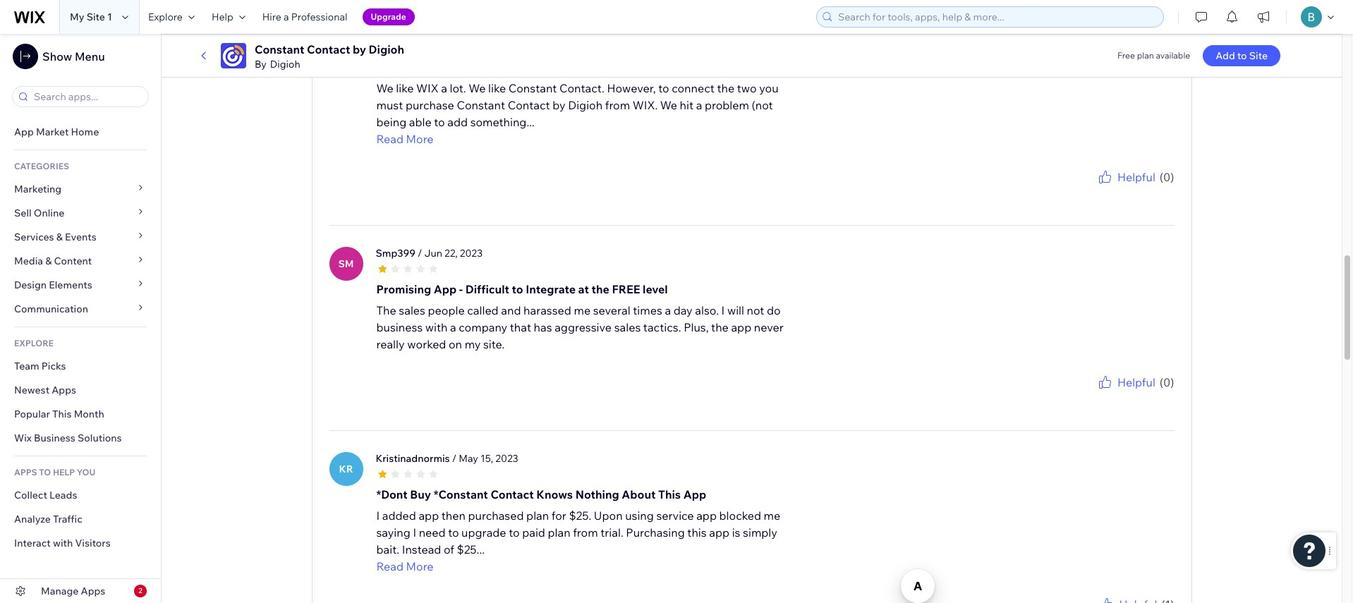 Task type: describe. For each thing, give the bounding box(es) containing it.
to inside "promising app  - difficult to integrate at the free level the sales people called and harassed me several times a day also. i will not do business with a company that has aggressive sales tactics. plus, the app never really worked on my site."
[[512, 282, 523, 296]]

you
[[77, 467, 95, 478]]

apps
[[14, 467, 37, 478]]

villagers4veterans / aug 18, 2023
[[376, 24, 531, 37]]

upgrade button
[[362, 8, 415, 25]]

feedback for we like wix a lot. we like constant contact. however, to connect the two you must purchase constant contact by digioh from wix. we hit a problem (not being able to add something... read more
[[1138, 185, 1175, 196]]

$25.
[[569, 509, 592, 523]]

lot.
[[450, 81, 466, 95]]

categories
[[14, 161, 69, 171]]

newest apps link
[[0, 378, 161, 402]]

1 horizontal spatial digioh
[[369, 42, 404, 56]]

$25...
[[457, 542, 485, 557]]

content
[[54, 255, 92, 267]]

18,
[[493, 24, 506, 37]]

business
[[34, 432, 75, 445]]

interact with visitors
[[14, 537, 111, 550]]

available
[[1156, 50, 1191, 61]]

events
[[65, 231, 97, 243]]

*constant
[[434, 487, 488, 501]]

level
[[643, 282, 668, 296]]

and
[[501, 303, 521, 317]]

0 horizontal spatial we
[[376, 81, 394, 95]]

constant contact by digioh by digioh
[[255, 42, 404, 71]]

your for we like wix a lot. we like constant contact. however, to connect the two you must purchase constant contact by digioh from wix. we hit a problem (not being able to add something... read more
[[1118, 185, 1136, 196]]

wix
[[416, 81, 439, 95]]

saying
[[376, 525, 411, 540]]

wix.
[[633, 98, 658, 112]]

must
[[376, 98, 403, 112]]

to left connect
[[659, 81, 669, 95]]

need
[[419, 525, 446, 540]]

may
[[459, 452, 478, 465]]

media & content
[[14, 255, 92, 267]]

popular
[[14, 408, 50, 421]]

add
[[1216, 49, 1235, 62]]

a left the lot.
[[441, 81, 447, 95]]

thank for promising app  - difficult to integrate at the free level the sales people called and harassed me several times a day also. i will not do business with a company that has aggressive sales tactics. plus, the app never really worked on my site.
[[1063, 391, 1087, 401]]

do
[[767, 303, 781, 317]]

2 vertical spatial the
[[711, 320, 729, 334]]

leads
[[49, 489, 77, 502]]

connect
[[672, 81, 715, 95]]

newest apps
[[14, 384, 76, 397]]

upon
[[594, 509, 623, 523]]

aggressive
[[555, 320, 612, 334]]

2 vertical spatial 2023
[[496, 452, 518, 465]]

then
[[442, 509, 466, 523]]

upgrade
[[462, 525, 506, 540]]

popular this month
[[14, 408, 104, 421]]

integrate
[[526, 282, 576, 296]]

worked
[[407, 337, 446, 351]]

2023 for we
[[508, 24, 531, 37]]

i inside "promising app  - difficult to integrate at the free level the sales people called and harassed me several times a day also. i will not do business with a company that has aggressive sales tactics. plus, the app never really worked on my site."
[[722, 303, 725, 317]]

two
[[737, 81, 757, 95]]

hire
[[262, 11, 281, 23]]

upgrade
[[371, 11, 406, 22]]

really
[[376, 337, 405, 351]]

sell
[[14, 207, 32, 219]]

my site 1
[[70, 11, 112, 23]]

the inside we like wix a lot. we like constant contact. however, to connect the two you must purchase constant contact by digioh from wix. we hit a problem (not being able to add something... read more
[[717, 81, 735, 95]]

Search apps... field
[[30, 87, 144, 107]]

this inside *dont buy *constant contact knows nothing about this app i added app then purchased plan for $25. upon using service app blocked me saying i need to upgrade to paid plan from trial. purchasing this app is simply bait. instead of $25... read more
[[658, 487, 681, 501]]

app market home link
[[0, 120, 161, 144]]

visitors
[[75, 537, 111, 550]]

we like wix a lot. we like constant contact. however, to connect the two you must purchase constant contact by digioh from wix. we hit a problem (not being able to add something... read more
[[376, 81, 779, 146]]

kr
[[339, 463, 353, 475]]

something...
[[470, 115, 535, 129]]

service
[[657, 509, 694, 523]]

1 horizontal spatial i
[[413, 525, 416, 540]]

to inside button
[[1238, 49, 1247, 62]]

communication link
[[0, 297, 161, 321]]

tactics.
[[643, 320, 681, 334]]

0 horizontal spatial digioh
[[270, 58, 300, 71]]

design elements
[[14, 279, 92, 291]]

services & events link
[[0, 225, 161, 249]]

to left add on the top of the page
[[434, 115, 445, 129]]

promising app  - difficult to integrate at the free level the sales people called and harassed me several times a day also. i will not do business with a company that has aggressive sales tactics. plus, the app never really worked on my site.
[[376, 282, 784, 351]]

is
[[732, 525, 741, 540]]

a left day
[[665, 303, 671, 317]]

your for promising app  - difficult to integrate at the free level the sales people called and harassed me several times a day also. i will not do business with a company that has aggressive sales tactics. plus, the app never really worked on my site.
[[1118, 391, 1136, 401]]

plus,
[[684, 320, 709, 334]]

blocked
[[719, 509, 761, 523]]

vi
[[341, 35, 351, 48]]

to
[[39, 467, 51, 478]]

show menu
[[42, 49, 105, 64]]

you for promising app  - difficult to integrate at the free level the sales people called and harassed me several times a day also. i will not do business with a company that has aggressive sales tactics. plus, the app never really worked on my site.
[[1089, 391, 1103, 401]]

marketing link
[[0, 177, 161, 201]]

to down 'then'
[[448, 525, 459, 540]]

hit
[[680, 98, 694, 112]]

media
[[14, 255, 43, 267]]

home
[[71, 126, 99, 138]]

my
[[465, 337, 481, 351]]

a up on
[[450, 320, 456, 334]]

apps to help you
[[14, 467, 95, 478]]

the
[[376, 303, 396, 317]]

kristinadnormis
[[376, 452, 450, 465]]

app up this
[[697, 509, 717, 523]]

several
[[593, 303, 631, 317]]

free
[[612, 282, 640, 296]]

1 horizontal spatial sales
[[614, 320, 641, 334]]

at
[[578, 282, 589, 296]]

team picks
[[14, 360, 66, 373]]

bait.
[[376, 542, 399, 557]]

2 vertical spatial plan
[[548, 525, 571, 540]]

& for content
[[45, 255, 52, 267]]

app inside "promising app  - difficult to integrate at the free level the sales people called and harassed me several times a day also. i will not do business with a company that has aggressive sales tactics. plus, the app never really worked on my site."
[[731, 320, 752, 334]]

Search for tools, apps, help & more... field
[[834, 7, 1159, 27]]

from inside *dont buy *constant contact knows nothing about this app i added app then purchased plan for $25. upon using service app blocked me saying i need to upgrade to paid plan from trial. purchasing this app is simply bait. instead of $25... read more
[[573, 525, 598, 540]]

with inside sidebar element
[[53, 537, 73, 550]]

this inside sidebar element
[[52, 408, 72, 421]]

1 vertical spatial the
[[592, 282, 610, 296]]

sm
[[338, 257, 354, 270]]

with inside "promising app  - difficult to integrate at the free level the sales people called and harassed me several times a day also. i will not do business with a company that has aggressive sales tactics. plus, the app never really worked on my site."
[[425, 320, 448, 334]]

2
[[138, 586, 142, 596]]

instead
[[402, 542, 441, 557]]

2 like from the left
[[488, 81, 506, 95]]

1 vertical spatial i
[[376, 509, 380, 523]]

constant contact by digioh logo image
[[221, 43, 246, 68]]

aug
[[472, 24, 491, 37]]

add
[[448, 115, 468, 129]]

smp399 / jun 22, 2023
[[376, 247, 483, 259]]

you for we like wix a lot. we like constant contact. however, to connect the two you must purchase constant contact by digioh from wix. we hit a problem (not being able to add something... read more
[[1089, 185, 1103, 196]]

a right hire
[[284, 11, 289, 23]]

sidebar element
[[0, 34, 162, 603]]

analyze traffic
[[14, 513, 82, 526]]



Task type: locate. For each thing, give the bounding box(es) containing it.
digioh down upgrade button
[[369, 42, 404, 56]]

like left wix
[[396, 81, 414, 95]]

(0) for we like wix a lot. we like constant contact. however, to connect the two you must purchase constant contact by digioh from wix. we hit a problem (not being able to add something... read more
[[1160, 170, 1175, 184]]

1 vertical spatial you
[[1089, 185, 1103, 196]]

2 vertical spatial app
[[684, 487, 706, 501]]

company
[[459, 320, 507, 334]]

sales down several
[[614, 320, 641, 334]]

1 horizontal spatial this
[[658, 487, 681, 501]]

1 your from the top
[[1118, 185, 1136, 196]]

1 vertical spatial helpful
[[1118, 375, 1156, 389]]

0 vertical spatial the
[[717, 81, 735, 95]]

read inside *dont buy *constant contact knows nothing about this app i added app then purchased plan for $25. upon using service app blocked me saying i need to upgrade to paid plan from trial. purchasing this app is simply bait. instead of $25... read more
[[376, 559, 404, 573]]

2 thank from the top
[[1063, 391, 1087, 401]]

1 vertical spatial apps
[[81, 585, 105, 598]]

1 horizontal spatial me
[[764, 509, 781, 523]]

apps up popular this month
[[52, 384, 76, 397]]

elements
[[49, 279, 92, 291]]

a
[[284, 11, 289, 23], [441, 81, 447, 95], [696, 98, 702, 112], [665, 303, 671, 317], [450, 320, 456, 334]]

thank
[[1063, 185, 1087, 196], [1063, 391, 1087, 401]]

picks
[[41, 360, 66, 373]]

manage
[[41, 585, 79, 598]]

0 horizontal spatial &
[[45, 255, 52, 267]]

wix
[[14, 432, 32, 445]]

for
[[1105, 185, 1116, 196], [1105, 391, 1116, 401], [552, 509, 566, 523]]

0 vertical spatial read more button
[[376, 130, 800, 147]]

media & content link
[[0, 249, 161, 273]]

digioh right "by" at the top left
[[270, 58, 300, 71]]

0 horizontal spatial site
[[87, 11, 105, 23]]

also.
[[695, 303, 719, 317]]

from inside we like wix a lot. we like constant contact. however, to connect the two you must purchase constant contact by digioh from wix. we hit a problem (not being able to add something... read more
[[605, 98, 630, 112]]

helpful button for we like wix a lot. we like constant contact. however, to connect the two you must purchase constant contact by digioh from wix. we hit a problem (not being able to add something... read more
[[1097, 168, 1156, 185]]

&
[[56, 231, 63, 243], [45, 255, 52, 267]]

day
[[674, 303, 693, 317]]

contact
[[307, 42, 350, 56], [508, 98, 550, 112], [491, 487, 534, 501]]

0 vertical spatial thank
[[1063, 185, 1087, 196]]

2023 right '18,'
[[508, 24, 531, 37]]

paid
[[522, 525, 545, 540]]

0 vertical spatial this
[[52, 408, 72, 421]]

0 vertical spatial digioh
[[369, 42, 404, 56]]

1 vertical spatial me
[[764, 509, 781, 523]]

team
[[14, 360, 39, 373]]

0 vertical spatial contact
[[307, 42, 350, 56]]

2 helpful from the top
[[1118, 375, 1156, 389]]

free
[[1118, 50, 1135, 61]]

by inside "constant contact by digioh by digioh"
[[353, 42, 366, 56]]

2023
[[508, 24, 531, 37], [460, 247, 483, 259], [496, 452, 518, 465]]

1 vertical spatial read more button
[[376, 558, 800, 575]]

0 vertical spatial 2023
[[508, 24, 531, 37]]

apps for manage apps
[[81, 585, 105, 598]]

add to site
[[1216, 49, 1268, 62]]

/ for wix
[[465, 24, 470, 37]]

0 vertical spatial helpful button
[[1097, 168, 1156, 185]]

services & events
[[14, 231, 97, 243]]

1 like from the left
[[396, 81, 414, 95]]

constant inside "constant contact by digioh by digioh"
[[255, 42, 304, 56]]

/ left jun
[[418, 247, 422, 259]]

me inside *dont buy *constant contact knows nothing about this app i added app then purchased plan for $25. upon using service app blocked me saying i need to upgrade to paid plan from trial. purchasing this app is simply bait. instead of $25... read more
[[764, 509, 781, 523]]

from down $25.
[[573, 525, 598, 540]]

2 vertical spatial /
[[452, 452, 457, 465]]

2 vertical spatial digioh
[[568, 98, 603, 112]]

contact inside we like wix a lot. we like constant contact. however, to connect the two you must purchase constant contact by digioh from wix. we hit a problem (not being able to add something... read more
[[508, 98, 550, 112]]

plan right free
[[1137, 50, 1154, 61]]

able
[[409, 115, 432, 129]]

read more button down the "contact."
[[376, 130, 800, 147]]

with up the worked
[[425, 320, 448, 334]]

1 thank from the top
[[1063, 185, 1087, 196]]

traffic
[[53, 513, 82, 526]]

for for we like wix a lot. we like constant contact. however, to connect the two you must purchase constant contact by digioh from wix. we hit a problem (not being able to add something... read more
[[1105, 185, 1116, 196]]

0 horizontal spatial me
[[574, 303, 591, 317]]

sell online
[[14, 207, 64, 219]]

to left paid
[[509, 525, 520, 540]]

for inside *dont buy *constant contact knows nothing about this app i added app then purchased plan for $25. upon using service app blocked me saying i need to upgrade to paid plan from trial. purchasing this app is simply bait. instead of $25... read more
[[552, 509, 566, 523]]

add to site button
[[1203, 45, 1281, 66]]

this up service
[[658, 487, 681, 501]]

apps for newest apps
[[52, 384, 76, 397]]

i left added
[[376, 509, 380, 523]]

helpful for promising app  - difficult to integrate at the free level the sales people called and harassed me several times a day also. i will not do business with a company that has aggressive sales tactics. plus, the app never really worked on my site.
[[1118, 375, 1156, 389]]

1 helpful button from the top
[[1097, 168, 1156, 185]]

promising
[[376, 282, 431, 296]]

app left the is
[[709, 525, 730, 540]]

0 horizontal spatial i
[[376, 509, 380, 523]]

0 vertical spatial app
[[14, 126, 34, 138]]

2 more from the top
[[406, 559, 434, 573]]

help
[[212, 11, 233, 23]]

1 read from the top
[[376, 132, 404, 146]]

2 horizontal spatial /
[[465, 24, 470, 37]]

& right media
[[45, 255, 52, 267]]

me up simply
[[764, 509, 781, 523]]

2 horizontal spatial we
[[660, 98, 677, 112]]

knows
[[537, 487, 573, 501]]

for for promising app  - difficult to integrate at the free level the sales people called and harassed me several times a day also. i will not do business with a company that has aggressive sales tactics. plus, the app never really worked on my site.
[[1105, 391, 1116, 401]]

& for events
[[56, 231, 63, 243]]

to right add
[[1238, 49, 1247, 62]]

0 horizontal spatial this
[[52, 408, 72, 421]]

0 horizontal spatial with
[[53, 537, 73, 550]]

0 vertical spatial apps
[[52, 384, 76, 397]]

of
[[444, 542, 454, 557]]

0 vertical spatial plan
[[1137, 50, 1154, 61]]

1 helpful from the top
[[1118, 170, 1156, 184]]

/ left 'may'
[[452, 452, 457, 465]]

2 your from the top
[[1118, 391, 1136, 401]]

1 vertical spatial read
[[376, 559, 404, 573]]

by inside we like wix a lot. we like constant contact. however, to connect the two you must purchase constant contact by digioh from wix. we hit a problem (not being able to add something... read more
[[553, 98, 566, 112]]

app up service
[[684, 487, 706, 501]]

feedback for promising app  - difficult to integrate at the free level the sales people called and harassed me several times a day also. i will not do business with a company that has aggressive sales tactics. plus, the app never really worked on my site.
[[1138, 391, 1175, 401]]

contact inside *dont buy *constant contact knows nothing about this app i added app then purchased plan for $25. upon using service app blocked me saying i need to upgrade to paid plan from trial. purchasing this app is simply bait. instead of $25... read more
[[491, 487, 534, 501]]

more down able at the top left of the page
[[406, 132, 434, 146]]

read down being
[[376, 132, 404, 146]]

trial.
[[601, 525, 624, 540]]

0 horizontal spatial /
[[418, 247, 422, 259]]

1 vertical spatial 2023
[[460, 247, 483, 259]]

month
[[74, 408, 104, 421]]

digioh inside we like wix a lot. we like constant contact. however, to connect the two you must purchase constant contact by digioh from wix. we hit a problem (not being able to add something... read more
[[568, 98, 603, 112]]

apps right the manage
[[81, 585, 105, 598]]

1 vertical spatial helpful button
[[1097, 374, 1156, 391]]

app inside app market home 'link'
[[14, 126, 34, 138]]

0 vertical spatial me
[[574, 303, 591, 317]]

1 horizontal spatial by
[[553, 98, 566, 112]]

you inside we like wix a lot. we like constant contact. however, to connect the two you must purchase constant contact by digioh from wix. we hit a problem (not being able to add something... read more
[[759, 81, 779, 95]]

thank you for your feedback for promising app  - difficult to integrate at the free level the sales people called and harassed me several times a day also. i will not do business with a company that has aggressive sales tactics. plus, the app never really worked on my site.
[[1063, 391, 1175, 401]]

this up wix business solutions at the bottom left of page
[[52, 408, 72, 421]]

read down bait.
[[376, 559, 404, 573]]

more inside we like wix a lot. we like constant contact. however, to connect the two you must purchase constant contact by digioh from wix. we hit a problem (not being able to add something... read more
[[406, 132, 434, 146]]

contact down professional
[[307, 42, 350, 56]]

design elements link
[[0, 273, 161, 297]]

analyze
[[14, 513, 51, 526]]

that
[[510, 320, 531, 334]]

2023 right the 15,
[[496, 452, 518, 465]]

2 horizontal spatial digioh
[[568, 98, 603, 112]]

0 vertical spatial thank you for your feedback
[[1063, 185, 1175, 196]]

1 vertical spatial constant
[[509, 81, 557, 95]]

the up problem
[[717, 81, 735, 95]]

helpful for we like wix a lot. we like constant contact. however, to connect the two you must purchase constant contact by digioh from wix. we hit a problem (not being able to add something... read more
[[1118, 170, 1156, 184]]

1
[[107, 11, 112, 23]]

15,
[[481, 452, 493, 465]]

site
[[87, 11, 105, 23], [1250, 49, 1268, 62]]

a right hit
[[696, 98, 702, 112]]

thank you for your feedback for we like wix a lot. we like constant contact. however, to connect the two you must purchase constant contact by digioh from wix. we hit a problem (not being able to add something... read more
[[1063, 185, 1175, 196]]

sales up business
[[399, 303, 425, 317]]

helpful
[[1118, 170, 1156, 184], [1118, 375, 1156, 389]]

collect leads
[[14, 489, 77, 502]]

0 vertical spatial read
[[376, 132, 404, 146]]

site inside button
[[1250, 49, 1268, 62]]

0 horizontal spatial from
[[573, 525, 598, 540]]

this
[[52, 408, 72, 421], [658, 487, 681, 501]]

more down instead
[[406, 559, 434, 573]]

0 horizontal spatial sales
[[399, 303, 425, 317]]

/ for -
[[418, 247, 422, 259]]

read inside we like wix a lot. we like constant contact. however, to connect the two you must purchase constant contact by digioh from wix. we hit a problem (not being able to add something... read more
[[376, 132, 404, 146]]

contact inside "constant contact by digioh by digioh"
[[307, 42, 350, 56]]

the down the also. at the right bottom
[[711, 320, 729, 334]]

show menu button
[[13, 44, 105, 69]]

by
[[255, 58, 267, 71]]

villagers4veterans
[[376, 24, 463, 37]]

22,
[[445, 247, 458, 259]]

0 vertical spatial for
[[1105, 185, 1116, 196]]

1 horizontal spatial constant
[[457, 98, 505, 112]]

2 vertical spatial i
[[413, 525, 416, 540]]

1 vertical spatial contact
[[508, 98, 550, 112]]

0 vertical spatial with
[[425, 320, 448, 334]]

1 horizontal spatial we
[[469, 81, 486, 95]]

1 vertical spatial your
[[1118, 391, 1136, 401]]

1 read more button from the top
[[376, 130, 800, 147]]

has
[[534, 320, 552, 334]]

i
[[722, 303, 725, 317], [376, 509, 380, 523], [413, 525, 416, 540]]

from down however,
[[605, 98, 630, 112]]

2023 right 22,
[[460, 247, 483, 259]]

(not
[[752, 98, 773, 112]]

added
[[382, 509, 416, 523]]

0 vertical spatial by
[[353, 42, 366, 56]]

0 vertical spatial more
[[406, 132, 434, 146]]

0 horizontal spatial like
[[396, 81, 414, 95]]

0 vertical spatial helpful
[[1118, 170, 1156, 184]]

contact up 'something...'
[[508, 98, 550, 112]]

1 vertical spatial for
[[1105, 391, 1116, 401]]

1 vertical spatial sales
[[614, 320, 641, 334]]

2 (0) from the top
[[1160, 375, 1175, 389]]

team picks link
[[0, 354, 161, 378]]

smp399
[[376, 247, 415, 259]]

0 vertical spatial sales
[[399, 303, 425, 317]]

purchased
[[468, 509, 524, 523]]

like up 'something...'
[[488, 81, 506, 95]]

2 vertical spatial contact
[[491, 487, 534, 501]]

2 read from the top
[[376, 559, 404, 573]]

1 horizontal spatial from
[[605, 98, 630, 112]]

show
[[42, 49, 72, 64]]

app inside *dont buy *constant contact knows nothing about this app i added app then purchased plan for $25. upon using service app blocked me saying i need to upgrade to paid plan from trial. purchasing this app is simply bait. instead of $25... read more
[[684, 487, 706, 501]]

0 horizontal spatial app
[[14, 126, 34, 138]]

the right at
[[592, 282, 610, 296]]

about
[[622, 487, 656, 501]]

1 horizontal spatial like
[[488, 81, 506, 95]]

1 feedback from the top
[[1138, 185, 1175, 196]]

me inside "promising app  - difficult to integrate at the free level the sales people called and harassed me several times a day also. i will not do business with a company that has aggressive sales tactics. plus, the app never really worked on my site."
[[574, 303, 591, 317]]

design
[[14, 279, 47, 291]]

2 horizontal spatial constant
[[509, 81, 557, 95]]

marketing
[[14, 183, 62, 195]]

interact with visitors link
[[0, 531, 161, 555]]

1 vertical spatial app
[[434, 282, 457, 296]]

1 vertical spatial site
[[1250, 49, 1268, 62]]

0 horizontal spatial constant
[[255, 42, 304, 56]]

0 vertical spatial /
[[465, 24, 470, 37]]

to up 'and'
[[512, 282, 523, 296]]

to
[[1238, 49, 1247, 62], [659, 81, 669, 95], [434, 115, 445, 129], [512, 282, 523, 296], [448, 525, 459, 540], [509, 525, 520, 540]]

2023 for integrate
[[460, 247, 483, 259]]

popular this month link
[[0, 402, 161, 426]]

app inside "promising app  - difficult to integrate at the free level the sales people called and harassed me several times a day also. i will not do business with a company that has aggressive sales tactics. plus, the app never really worked on my site."
[[434, 282, 457, 296]]

2 thank you for your feedback from the top
[[1063, 391, 1175, 401]]

1 horizontal spatial app
[[434, 282, 457, 296]]

1 vertical spatial thank you for your feedback
[[1063, 391, 1175, 401]]

digioh down the "contact."
[[568, 98, 603, 112]]

i left need
[[413, 525, 416, 540]]

online
[[34, 207, 64, 219]]

1 vertical spatial more
[[406, 559, 434, 573]]

2 vertical spatial for
[[552, 509, 566, 523]]

contact up the purchased
[[491, 487, 534, 501]]

& inside "link"
[[56, 231, 63, 243]]

by right vi
[[353, 42, 366, 56]]

site right add
[[1250, 49, 1268, 62]]

2 horizontal spatial i
[[722, 303, 725, 317]]

1 horizontal spatial &
[[56, 231, 63, 243]]

by
[[353, 42, 366, 56], [553, 98, 566, 112]]

1 horizontal spatial /
[[452, 452, 457, 465]]

/ left aug
[[465, 24, 470, 37]]

*dont
[[376, 487, 408, 501]]

i left will
[[722, 303, 725, 317]]

0 horizontal spatial by
[[353, 42, 366, 56]]

0 vertical spatial feedback
[[1138, 185, 1175, 196]]

(0) for promising app  - difficult to integrate at the free level the sales people called and harassed me several times a day also. i will not do business with a company that has aggressive sales tactics. plus, the app never really worked on my site.
[[1160, 375, 1175, 389]]

0 vertical spatial you
[[759, 81, 779, 95]]

2 helpful button from the top
[[1097, 374, 1156, 391]]

app left market
[[14, 126, 34, 138]]

more inside *dont buy *constant contact knows nothing about this app i added app then purchased plan for $25. upon using service app blocked me saying i need to upgrade to paid plan from trial. purchasing this app is simply bait. instead of $25... read more
[[406, 559, 434, 573]]

0 vertical spatial site
[[87, 11, 105, 23]]

2 horizontal spatial app
[[684, 487, 706, 501]]

app up need
[[419, 509, 439, 523]]

with down traffic
[[53, 537, 73, 550]]

& left events
[[56, 231, 63, 243]]

1 more from the top
[[406, 132, 434, 146]]

we up must
[[376, 81, 394, 95]]

1 thank you for your feedback from the top
[[1063, 185, 1175, 196]]

hire a professional
[[262, 11, 348, 23]]

helpful button for promising app  - difficult to integrate at the free level the sales people called and harassed me several times a day also. i will not do business with a company that has aggressive sales tactics. plus, the app never really worked on my site.
[[1097, 374, 1156, 391]]

app left -
[[434, 282, 457, 296]]

2 feedback from the top
[[1138, 391, 1175, 401]]

business
[[376, 320, 423, 334]]

1 vertical spatial from
[[573, 525, 598, 540]]

1 vertical spatial by
[[553, 98, 566, 112]]

collect leads link
[[0, 483, 161, 507]]

explore
[[14, 338, 54, 349]]

thank for we like wix a lot. we like constant contact. however, to connect the two you must purchase constant contact by digioh from wix. we hit a problem (not being able to add something... read more
[[1063, 185, 1087, 196]]

by down the "contact."
[[553, 98, 566, 112]]

sell online link
[[0, 201, 161, 225]]

read more button down trial.
[[376, 558, 800, 575]]

2 read more button from the top
[[376, 558, 800, 575]]

wix business solutions
[[14, 432, 122, 445]]

0 horizontal spatial apps
[[52, 384, 76, 397]]

difficult
[[465, 282, 509, 296]]

1 vertical spatial /
[[418, 247, 422, 259]]

0 vertical spatial your
[[1118, 185, 1136, 196]]

we left hit
[[660, 98, 677, 112]]

1 horizontal spatial apps
[[81, 585, 105, 598]]

1 vertical spatial with
[[53, 537, 73, 550]]

you
[[759, 81, 779, 95], [1089, 185, 1103, 196], [1089, 391, 1103, 401]]

app down will
[[731, 320, 752, 334]]

1 vertical spatial plan
[[526, 509, 549, 523]]

1 vertical spatial (0)
[[1160, 375, 1175, 389]]

not
[[747, 303, 765, 317]]

1 (0) from the top
[[1160, 170, 1175, 184]]

me up aggressive
[[574, 303, 591, 317]]

plan up paid
[[526, 509, 549, 523]]

constant
[[255, 42, 304, 56], [509, 81, 557, 95], [457, 98, 505, 112]]

1 vertical spatial thank
[[1063, 391, 1087, 401]]

jun
[[424, 247, 442, 259]]

0 vertical spatial constant
[[255, 42, 304, 56]]

hire a professional link
[[254, 0, 356, 34]]

site left 1
[[87, 11, 105, 23]]

plan right paid
[[548, 525, 571, 540]]

being
[[376, 115, 407, 129]]

me
[[574, 303, 591, 317], [764, 509, 781, 523]]

1 horizontal spatial site
[[1250, 49, 1268, 62]]

2 vertical spatial you
[[1089, 391, 1103, 401]]

1 vertical spatial this
[[658, 487, 681, 501]]

manage apps
[[41, 585, 105, 598]]

1 vertical spatial &
[[45, 255, 52, 267]]

we right the lot.
[[469, 81, 486, 95]]



Task type: vqa. For each thing, say whether or not it's contained in the screenshot.
Collect
yes



